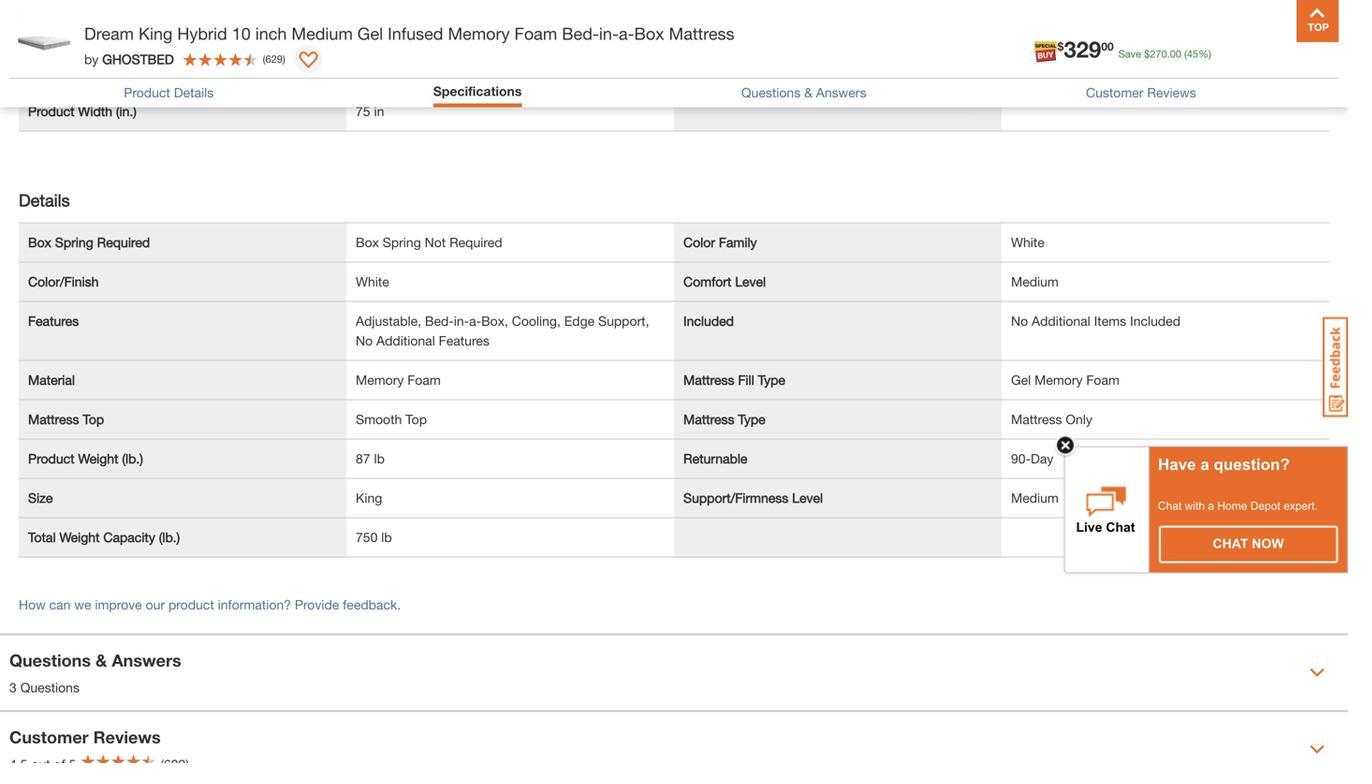 Task type: locate. For each thing, give the bounding box(es) containing it.
2 vertical spatial medium
[[1012, 490, 1059, 506]]

1 horizontal spatial level
[[793, 490, 823, 506]]

1 vertical spatial white
[[356, 274, 389, 289]]

1 vertical spatial customer reviews
[[9, 727, 161, 747]]

1 vertical spatial gel
[[1012, 372, 1031, 388]]

0 vertical spatial customer
[[1086, 85, 1144, 100]]

0 horizontal spatial (in.)
[[116, 103, 137, 119]]

foam up only
[[1087, 372, 1120, 388]]

1 horizontal spatial gel
[[1012, 372, 1031, 388]]

(in.) right width
[[116, 103, 137, 119]]

1 included from the left
[[684, 313, 734, 329]]

79 in
[[1012, 64, 1040, 79]]

foam
[[515, 23, 557, 44], [408, 372, 441, 388], [1087, 372, 1120, 388]]

mattress for mattress thickness (in.)
[[28, 64, 79, 79]]

0 horizontal spatial top
[[83, 412, 104, 427]]

1 horizontal spatial top
[[406, 412, 427, 427]]

0 horizontal spatial a-
[[469, 313, 481, 329]]

& inside the questions & answers 3 questions
[[96, 650, 107, 670]]

0 vertical spatial &
[[805, 85, 813, 100]]

1 horizontal spatial answers
[[817, 85, 867, 100]]

customer reviews down the questions & answers 3 questions
[[9, 727, 161, 747]]

top for mattress top
[[83, 412, 104, 427]]

feedback link image
[[1323, 317, 1349, 418]]

no up gel memory foam
[[1012, 313, 1029, 329]]

1 spring from the left
[[55, 234, 93, 250]]

no down adjustable,
[[356, 333, 373, 348]]

(lb.) right capacity
[[159, 530, 180, 545]]

customer down save
[[1086, 85, 1144, 100]]

lb right the 87 on the left of page
[[374, 451, 385, 466]]

$
[[1058, 40, 1064, 53], [1145, 48, 1150, 60]]

weight down mattress top
[[78, 451, 118, 466]]

gel memory foam
[[1012, 372, 1120, 388]]

in up 75 in
[[374, 64, 384, 79]]

0 horizontal spatial required
[[97, 234, 150, 250]]

box,
[[481, 313, 508, 329]]

box spring not required
[[356, 234, 503, 250]]

questions & answers 3 questions
[[9, 650, 181, 695]]

0 vertical spatial details
[[174, 85, 214, 100]]

customer reviews button
[[1086, 85, 1197, 100], [1086, 85, 1197, 100], [0, 712, 1349, 763]]

specifications button
[[433, 83, 522, 103], [433, 83, 522, 99]]

1 vertical spatial level
[[793, 490, 823, 506]]

reviews down .
[[1148, 85, 1197, 100]]

2 included from the left
[[1131, 313, 1181, 329]]

now
[[1252, 536, 1285, 551]]

2 required from the left
[[450, 234, 503, 250]]

00
[[1102, 40, 1114, 53], [1171, 48, 1182, 60]]

2 spring from the left
[[383, 234, 421, 250]]

save
[[1119, 48, 1142, 60]]

10 left inch
[[232, 23, 251, 44]]

0 horizontal spatial no
[[356, 333, 373, 348]]

questions down length
[[742, 85, 801, 100]]

00 left save
[[1102, 40, 1114, 53]]

( left )
[[263, 53, 266, 65]]

gel up 10 in
[[358, 23, 383, 44]]

questions right 3
[[20, 680, 80, 695]]

in for 10 in
[[374, 64, 384, 79]]

1 horizontal spatial bed-
[[562, 23, 599, 44]]

1 vertical spatial bed-
[[425, 313, 454, 329]]

00 left 45
[[1171, 48, 1182, 60]]

1 horizontal spatial details
[[174, 85, 214, 100]]

a
[[1201, 455, 1210, 473], [1209, 499, 1215, 512]]

0 vertical spatial lb
[[374, 451, 385, 466]]

product for product weight (lb.)
[[28, 451, 74, 466]]

1 horizontal spatial included
[[1131, 313, 1181, 329]]

details up box spring required
[[19, 190, 70, 210]]

0 horizontal spatial gel
[[358, 23, 383, 44]]

1 horizontal spatial (in.)
[[145, 64, 166, 79]]

mattress down material
[[28, 412, 79, 427]]

mattress up returnable
[[684, 412, 735, 427]]

depot
[[1251, 499, 1281, 512]]

expert.
[[1284, 499, 1319, 512]]

hybrid
[[177, 23, 227, 44]]

(in.) for mattress thickness (in.)
[[145, 64, 166, 79]]

chat now link
[[1160, 527, 1337, 562]]

0 horizontal spatial $
[[1058, 40, 1064, 53]]

top
[[83, 412, 104, 427], [406, 412, 427, 427]]

(in.) up product details
[[145, 64, 166, 79]]

questions up 3
[[9, 650, 91, 670]]

0 horizontal spatial spring
[[55, 234, 93, 250]]

required right not
[[450, 234, 503, 250]]

not
[[425, 234, 446, 250]]

medium up no additional items included at right top
[[1012, 274, 1059, 289]]

0 vertical spatial features
[[28, 313, 79, 329]]

weight right total
[[59, 530, 100, 545]]

1 vertical spatial details
[[19, 190, 70, 210]]

box spring required
[[28, 234, 150, 250]]

a right with
[[1209, 499, 1215, 512]]

chat
[[1213, 536, 1249, 551]]

0 vertical spatial a-
[[619, 23, 635, 44]]

$ right save
[[1145, 48, 1150, 60]]

questions & answers button
[[742, 85, 867, 100], [742, 85, 867, 100]]

foam up smooth top
[[408, 372, 441, 388]]

family
[[719, 234, 757, 250]]

no inside "adjustable, bed-in-a-box, cooling, edge support, no additional features"
[[356, 333, 373, 348]]

level down 'family'
[[735, 274, 766, 289]]

1 required from the left
[[97, 234, 150, 250]]

by
[[84, 51, 99, 67]]

1 horizontal spatial (lb.)
[[159, 530, 180, 545]]

0 horizontal spatial 10
[[232, 23, 251, 44]]

dimensions
[[19, 20, 107, 40]]

reviews
[[1148, 85, 1197, 100], [93, 727, 161, 747]]

mattress left fill
[[684, 372, 735, 388]]

smooth
[[356, 412, 402, 427]]

additional left items
[[1032, 313, 1091, 329]]

information?
[[218, 597, 291, 612]]

0 horizontal spatial answers
[[112, 650, 181, 670]]

product up size
[[28, 451, 74, 466]]

0 vertical spatial additional
[[1032, 313, 1091, 329]]

type down fill
[[738, 412, 766, 427]]

memory up specifications
[[448, 23, 510, 44]]

1 vertical spatial reviews
[[93, 727, 161, 747]]

chat with a home depot expert.
[[1159, 499, 1319, 512]]

in right the 79
[[1030, 64, 1040, 79]]

1 horizontal spatial customer
[[1086, 85, 1144, 100]]

level
[[735, 274, 766, 289], [793, 490, 823, 506]]

product image image
[[14, 9, 75, 70]]

gel up the mattress only
[[1012, 372, 1031, 388]]

comfort
[[684, 274, 732, 289]]

0 horizontal spatial customer
[[9, 727, 89, 747]]

1 horizontal spatial 00
[[1171, 48, 1182, 60]]

features inside "adjustable, bed-in-a-box, cooling, edge support, no additional features"
[[439, 333, 490, 348]]

2 vertical spatial questions
[[20, 680, 80, 695]]

in-
[[599, 23, 619, 44], [454, 313, 469, 329]]

1 vertical spatial (lb.)
[[159, 530, 180, 545]]

0 horizontal spatial foam
[[408, 372, 441, 388]]

display image
[[299, 52, 318, 70]]

1 horizontal spatial box
[[356, 234, 379, 250]]

spring
[[55, 234, 93, 250], [383, 234, 421, 250]]

1 horizontal spatial features
[[439, 333, 490, 348]]

2 top from the left
[[406, 412, 427, 427]]

(in.)
[[145, 64, 166, 79], [778, 64, 799, 79], [116, 103, 137, 119]]

0 vertical spatial level
[[735, 274, 766, 289]]

foam up specifications
[[515, 23, 557, 44]]

box for box spring not required
[[356, 234, 379, 250]]

included right items
[[1131, 313, 1181, 329]]

0 horizontal spatial 00
[[1102, 40, 1114, 53]]

1 horizontal spatial spring
[[383, 234, 421, 250]]

additional
[[1032, 313, 1091, 329], [377, 333, 435, 348]]

2 horizontal spatial (in.)
[[778, 64, 799, 79]]

product down ghostbed
[[124, 85, 170, 100]]

memory up the mattress only
[[1035, 372, 1083, 388]]

0 horizontal spatial bed-
[[425, 313, 454, 329]]

box for box spring required
[[28, 234, 51, 250]]

with
[[1185, 499, 1205, 512]]

box
[[635, 23, 665, 44], [28, 234, 51, 250], [356, 234, 379, 250]]

a- inside "adjustable, bed-in-a-box, cooling, edge support, no additional features"
[[469, 313, 481, 329]]

mattress fill type
[[684, 372, 786, 388]]

1 horizontal spatial king
[[356, 490, 382, 506]]

1 vertical spatial in-
[[454, 313, 469, 329]]

gel
[[358, 23, 383, 44], [1012, 372, 1031, 388]]

included down comfort
[[684, 313, 734, 329]]

medium for support/firmness level
[[1012, 490, 1059, 506]]

bed-
[[562, 23, 599, 44], [425, 313, 454, 329]]

00 inside $ 329 00
[[1102, 40, 1114, 53]]

memory up smooth
[[356, 372, 404, 388]]

0 vertical spatial reviews
[[1148, 85, 1197, 100]]

mattress for mattress type
[[684, 412, 735, 427]]

customer down 3
[[9, 727, 89, 747]]

top up 'product weight (lb.)'
[[83, 412, 104, 427]]

1 vertical spatial additional
[[377, 333, 435, 348]]

0 vertical spatial gel
[[358, 23, 383, 44]]

customer reviews
[[1086, 85, 1197, 100], [9, 727, 161, 747]]

0 horizontal spatial details
[[19, 190, 70, 210]]

reviews down the questions & answers 3 questions
[[93, 727, 161, 747]]

&
[[805, 85, 813, 100], [96, 650, 107, 670]]

0 horizontal spatial in-
[[454, 313, 469, 329]]

product left width
[[28, 103, 74, 119]]

product details
[[124, 85, 214, 100]]

0 horizontal spatial level
[[735, 274, 766, 289]]

product
[[169, 597, 214, 612]]

2 horizontal spatial box
[[635, 23, 665, 44]]

( 629 )
[[263, 53, 285, 65]]

mattress up 90-day at the bottom right of page
[[1012, 412, 1063, 427]]

how can we improve our product information? provide feedback.
[[19, 597, 401, 612]]

1 vertical spatial answers
[[112, 650, 181, 670]]

additional down adjustable,
[[377, 333, 435, 348]]

type right fill
[[758, 372, 786, 388]]

support,
[[599, 313, 650, 329]]

details
[[174, 85, 214, 100], [19, 190, 70, 210]]

a-
[[619, 23, 635, 44], [469, 313, 481, 329]]

1 horizontal spatial memory
[[448, 23, 510, 44]]

product left length
[[684, 64, 730, 79]]

1 vertical spatial questions
[[9, 650, 91, 670]]

required
[[97, 234, 150, 250], [450, 234, 503, 250]]

spring left not
[[383, 234, 421, 250]]

lb right 750
[[381, 530, 392, 545]]

0 vertical spatial no
[[1012, 313, 1029, 329]]

$ left save
[[1058, 40, 1064, 53]]

required up color/finish
[[97, 234, 150, 250]]

0 vertical spatial a
[[1201, 455, 1210, 473]]

0 horizontal spatial &
[[96, 650, 107, 670]]

additional inside "adjustable, bed-in-a-box, cooling, edge support, no additional features"
[[377, 333, 435, 348]]

customer reviews down save
[[1086, 85, 1197, 100]]

0 horizontal spatial included
[[684, 313, 734, 329]]

1 vertical spatial no
[[356, 333, 373, 348]]

0 horizontal spatial additional
[[377, 333, 435, 348]]

1 vertical spatial lb
[[381, 530, 392, 545]]

0 vertical spatial questions
[[742, 85, 801, 100]]

white
[[1012, 234, 1045, 250], [356, 274, 389, 289]]

product weight (lb.)
[[28, 451, 143, 466]]

10 up 75
[[356, 64, 370, 79]]

1 vertical spatial weight
[[59, 530, 100, 545]]

mattress left by
[[28, 64, 79, 79]]

(lb.) up capacity
[[122, 451, 143, 466]]

king down 87 lb
[[356, 490, 382, 506]]

top right smooth
[[406, 412, 427, 427]]

answers for questions & answers 3 questions
[[112, 650, 181, 670]]

1 vertical spatial type
[[738, 412, 766, 427]]

10
[[232, 23, 251, 44], [356, 64, 370, 79]]

answers
[[817, 85, 867, 100], [112, 650, 181, 670]]

1 vertical spatial medium
[[1012, 274, 1059, 289]]

lb for 750 lb
[[381, 530, 392, 545]]

1 horizontal spatial in-
[[599, 23, 619, 44]]

medium up display image
[[292, 23, 353, 44]]

features down box,
[[439, 333, 490, 348]]

0 vertical spatial customer reviews
[[1086, 85, 1197, 100]]

level for support/firmness level
[[793, 490, 823, 506]]

level right 'support/firmness'
[[793, 490, 823, 506]]

45
[[1188, 48, 1199, 60]]

features down color/finish
[[28, 313, 79, 329]]

75 in
[[356, 103, 384, 119]]

in right 75
[[374, 103, 384, 119]]

(in.) up questions & answers
[[778, 64, 799, 79]]

top for smooth top
[[406, 412, 427, 427]]

answers inside the questions & answers 3 questions
[[112, 650, 181, 670]]

medium down 90-day at the bottom right of page
[[1012, 490, 1059, 506]]

king up ghostbed
[[139, 23, 173, 44]]

spring up color/finish
[[55, 234, 93, 250]]

0 horizontal spatial box
[[28, 234, 51, 250]]

in
[[374, 64, 384, 79], [1030, 64, 1040, 79], [374, 103, 384, 119]]

a right have
[[1201, 455, 1210, 473]]

0 vertical spatial answers
[[817, 85, 867, 100]]

king
[[139, 23, 173, 44], [356, 490, 382, 506]]

0 horizontal spatial memory
[[356, 372, 404, 388]]

1 top from the left
[[83, 412, 104, 427]]

1 vertical spatial king
[[356, 490, 382, 506]]

0 horizontal spatial (lb.)
[[122, 451, 143, 466]]

1 horizontal spatial 10
[[356, 64, 370, 79]]

questions & answers
[[742, 85, 867, 100]]

1 horizontal spatial &
[[805, 85, 813, 100]]

details down hybrid
[[174, 85, 214, 100]]

( right .
[[1185, 48, 1188, 60]]

question?
[[1214, 455, 1290, 473]]



Task type: vqa. For each thing, say whether or not it's contained in the screenshot.


Task type: describe. For each thing, give the bounding box(es) containing it.
87 lb
[[356, 451, 385, 466]]

329
[[1064, 36, 1102, 62]]

weight for total
[[59, 530, 100, 545]]

length
[[734, 64, 774, 79]]

270
[[1150, 48, 1168, 60]]

1 horizontal spatial foam
[[515, 23, 557, 44]]

0 vertical spatial white
[[1012, 234, 1045, 250]]

0 vertical spatial medium
[[292, 23, 353, 44]]

product for product length (in.)
[[684, 64, 730, 79]]

0 horizontal spatial features
[[28, 313, 79, 329]]

color/finish
[[28, 274, 99, 289]]

0 vertical spatial in-
[[599, 23, 619, 44]]

support/firmness
[[684, 490, 789, 506]]

(in.) for product length (in.)
[[778, 64, 799, 79]]

$ inside $ 329 00
[[1058, 40, 1064, 53]]

bed- inside "adjustable, bed-in-a-box, cooling, edge support, no additional features"
[[425, 313, 454, 329]]

mattress for mattress top
[[28, 412, 79, 427]]

edge
[[565, 313, 595, 329]]

comfort level
[[684, 274, 766, 289]]

specifications
[[433, 83, 522, 99]]

dream king hybrid 10 inch medium gel infused memory foam bed-in-a-box mattress
[[84, 23, 735, 44]]

caret image
[[1310, 742, 1325, 757]]

can
[[49, 597, 71, 612]]

we
[[74, 597, 91, 612]]

87
[[356, 451, 370, 466]]

home
[[1218, 499, 1248, 512]]

0 vertical spatial (lb.)
[[122, 451, 143, 466]]

no additional items included
[[1012, 313, 1181, 329]]

in for 75 in
[[374, 103, 384, 119]]

%)
[[1199, 48, 1212, 60]]

& for questions & answers 3 questions
[[96, 650, 107, 670]]

product length (in.)
[[684, 64, 799, 79]]

1 vertical spatial a
[[1209, 499, 1215, 512]]

0 horizontal spatial white
[[356, 274, 389, 289]]

mattress for mattress only
[[1012, 412, 1063, 427]]

1 horizontal spatial $
[[1145, 48, 1150, 60]]

total
[[28, 530, 56, 545]]

1 horizontal spatial customer reviews
[[1086, 85, 1197, 100]]

cooling,
[[512, 313, 561, 329]]

90-
[[1012, 451, 1031, 466]]

90-day
[[1012, 451, 1054, 466]]

inch
[[255, 23, 287, 44]]

& for questions & answers
[[805, 85, 813, 100]]

material
[[28, 372, 75, 388]]

0 vertical spatial 10
[[232, 23, 251, 44]]

product for product width (in.)
[[28, 103, 74, 119]]

save $ 270 . 00 ( 45 %)
[[1119, 48, 1212, 60]]

mattress type
[[684, 412, 766, 427]]

product width (in.)
[[28, 103, 137, 119]]

2 horizontal spatial memory
[[1035, 372, 1083, 388]]

750
[[356, 530, 378, 545]]

lb for 87 lb
[[374, 451, 385, 466]]

mattress for mattress fill type
[[684, 372, 735, 388]]

by ghostbed
[[84, 51, 174, 67]]

feedback.
[[343, 597, 401, 612]]

capacity
[[103, 530, 155, 545]]

spring for not
[[383, 234, 421, 250]]

in for 79 in
[[1030, 64, 1040, 79]]

mattress thickness (in.)
[[28, 64, 166, 79]]

adjustable, bed-in-a-box, cooling, edge support, no additional features
[[356, 313, 650, 348]]

mattress top
[[28, 412, 104, 427]]

items
[[1095, 313, 1127, 329]]

0 horizontal spatial (
[[263, 53, 266, 65]]

questions for questions & answers 3 questions
[[9, 650, 91, 670]]

top button
[[1297, 0, 1339, 42]]

support/firmness level
[[684, 490, 823, 506]]

color family
[[684, 234, 757, 250]]

spring for required
[[55, 234, 93, 250]]

color
[[684, 234, 716, 250]]

provide
[[295, 597, 339, 612]]

in- inside "adjustable, bed-in-a-box, cooling, edge support, no additional features"
[[454, 313, 469, 329]]

10 in
[[356, 64, 384, 79]]

returnable
[[684, 451, 748, 466]]

medium for comfort level
[[1012, 274, 1059, 289]]

2 horizontal spatial foam
[[1087, 372, 1120, 388]]

adjustable,
[[356, 313, 421, 329]]

1 horizontal spatial reviews
[[1148, 85, 1197, 100]]

answers for questions & answers
[[817, 85, 867, 100]]

smooth top
[[356, 412, 427, 427]]

questions for questions & answers
[[742, 85, 801, 100]]

chat now
[[1213, 536, 1285, 551]]

product for product details
[[124, 85, 170, 100]]

level for comfort level
[[735, 274, 766, 289]]

75
[[356, 103, 370, 119]]

1 vertical spatial customer
[[9, 727, 89, 747]]

.
[[1168, 48, 1171, 60]]

how
[[19, 597, 46, 612]]

dream
[[84, 23, 134, 44]]

)
[[283, 53, 285, 65]]

width
[[78, 103, 112, 119]]

only
[[1066, 412, 1093, 427]]

chat
[[1159, 499, 1182, 512]]

day
[[1031, 451, 1054, 466]]

mattress up 'product length (in.)' at right top
[[669, 23, 735, 44]]

0 vertical spatial type
[[758, 372, 786, 388]]

1 vertical spatial 10
[[356, 64, 370, 79]]

$ 329 00
[[1058, 36, 1114, 62]]

memory foam
[[356, 372, 441, 388]]

improve
[[95, 597, 142, 612]]

1 horizontal spatial no
[[1012, 313, 1029, 329]]

0 horizontal spatial king
[[139, 23, 173, 44]]

629
[[266, 53, 283, 65]]

1 horizontal spatial additional
[[1032, 313, 1091, 329]]

weight for product
[[78, 451, 118, 466]]

total weight capacity (lb.)
[[28, 530, 180, 545]]

thickness
[[83, 64, 142, 79]]

0 horizontal spatial customer reviews
[[9, 727, 161, 747]]

have a question?
[[1159, 455, 1290, 473]]

our
[[146, 597, 165, 612]]

3
[[9, 680, 17, 695]]

750 lb
[[356, 530, 392, 545]]

how can we improve our product information? provide feedback. link
[[19, 597, 401, 612]]

size
[[28, 490, 53, 506]]

ghostbed
[[102, 51, 174, 67]]

mattress only
[[1012, 412, 1093, 427]]

infused
[[388, 23, 443, 44]]

fill
[[738, 372, 755, 388]]

have
[[1159, 455, 1197, 473]]

0 horizontal spatial reviews
[[93, 727, 161, 747]]

(in.) for product width (in.)
[[116, 103, 137, 119]]

1 horizontal spatial (
[[1185, 48, 1188, 60]]



